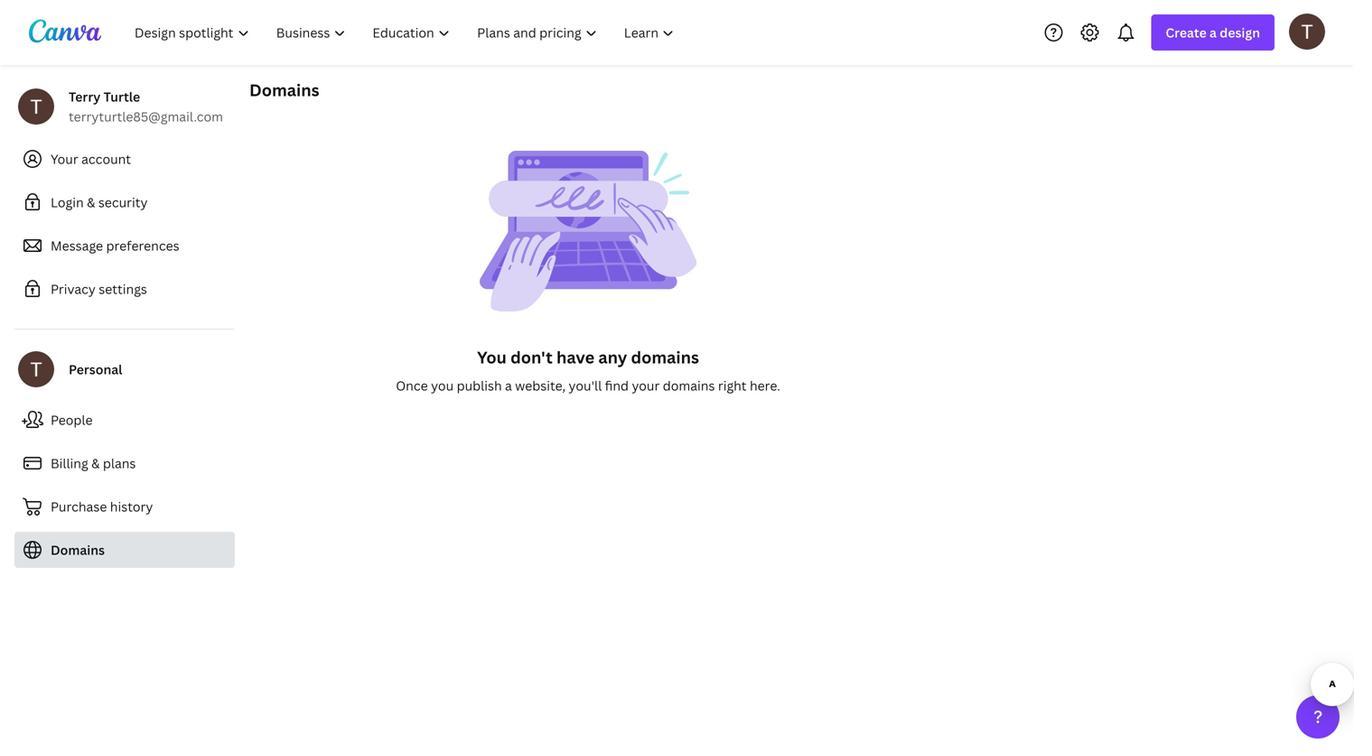 Task type: describe. For each thing, give the bounding box(es) containing it.
preferences
[[106, 237, 180, 254]]

domains link
[[14, 532, 235, 568]]

you don't have any domains once you publish a website, you'll find your domains right here.
[[396, 347, 781, 394]]

message
[[51, 237, 103, 254]]

create a design button
[[1152, 14, 1275, 51]]

billing & plans link
[[14, 446, 235, 482]]

settings
[[99, 281, 147, 298]]

personal
[[69, 361, 122, 378]]

you'll
[[569, 377, 602, 394]]

your account link
[[14, 141, 235, 177]]

message preferences
[[51, 237, 180, 254]]

a inside you don't have any domains once you publish a website, you'll find your domains right here.
[[505, 377, 512, 394]]

security
[[98, 194, 148, 211]]

any
[[599, 347, 627, 369]]

privacy settings
[[51, 281, 147, 298]]

publish
[[457, 377, 502, 394]]

0 horizontal spatial domains
[[51, 542, 105, 559]]

your
[[632, 377, 660, 394]]

website,
[[515, 377, 566, 394]]

your
[[51, 150, 78, 168]]

message preferences link
[[14, 228, 235, 264]]

you
[[477, 347, 507, 369]]

right
[[718, 377, 747, 394]]

billing
[[51, 455, 88, 472]]

account
[[81, 150, 131, 168]]

people link
[[14, 402, 235, 438]]

don't
[[511, 347, 553, 369]]

terry turtle terryturtle85@gmail.com
[[69, 88, 223, 125]]

terryturtle85@gmail.com
[[69, 108, 223, 125]]

0 vertical spatial domains
[[631, 347, 699, 369]]



Task type: locate. For each thing, give the bounding box(es) containing it.
domains
[[631, 347, 699, 369], [663, 377, 715, 394]]

turtle
[[104, 88, 140, 105]]

your account
[[51, 150, 131, 168]]

a
[[1210, 24, 1217, 41], [505, 377, 512, 394]]

terry turtle image
[[1290, 13, 1326, 49]]

0 vertical spatial a
[[1210, 24, 1217, 41]]

& right login
[[87, 194, 95, 211]]

plans
[[103, 455, 136, 472]]

1 vertical spatial a
[[505, 377, 512, 394]]

domains up your
[[631, 347, 699, 369]]

&
[[87, 194, 95, 211], [91, 455, 100, 472]]

1 horizontal spatial domains
[[249, 79, 319, 101]]

login & security
[[51, 194, 148, 211]]

once
[[396, 377, 428, 394]]

login
[[51, 194, 84, 211]]

privacy settings link
[[14, 271, 235, 307]]

here.
[[750, 377, 781, 394]]

design
[[1220, 24, 1261, 41]]

find
[[605, 377, 629, 394]]

& left plans
[[91, 455, 100, 472]]

you
[[431, 377, 454, 394]]

1 vertical spatial domains
[[663, 377, 715, 394]]

history
[[110, 498, 153, 516]]

domains
[[249, 79, 319, 101], [51, 542, 105, 559]]

& for login
[[87, 194, 95, 211]]

a left design
[[1210, 24, 1217, 41]]

& for billing
[[91, 455, 100, 472]]

create a design
[[1166, 24, 1261, 41]]

a inside dropdown button
[[1210, 24, 1217, 41]]

have
[[557, 347, 595, 369]]

people
[[51, 412, 93, 429]]

1 vertical spatial &
[[91, 455, 100, 472]]

purchase history link
[[14, 489, 235, 525]]

terry
[[69, 88, 101, 105]]

login & security link
[[14, 184, 235, 221]]

domains right your
[[663, 377, 715, 394]]

purchase history
[[51, 498, 153, 516]]

top level navigation element
[[123, 14, 690, 51]]

purchase
[[51, 498, 107, 516]]

a right publish
[[505, 377, 512, 394]]

0 vertical spatial domains
[[249, 79, 319, 101]]

0 vertical spatial &
[[87, 194, 95, 211]]

create
[[1166, 24, 1207, 41]]

billing & plans
[[51, 455, 136, 472]]

privacy
[[51, 281, 96, 298]]

1 horizontal spatial a
[[1210, 24, 1217, 41]]

0 horizontal spatial a
[[505, 377, 512, 394]]

1 vertical spatial domains
[[51, 542, 105, 559]]



Task type: vqa. For each thing, say whether or not it's contained in the screenshot.
SECURITY
yes



